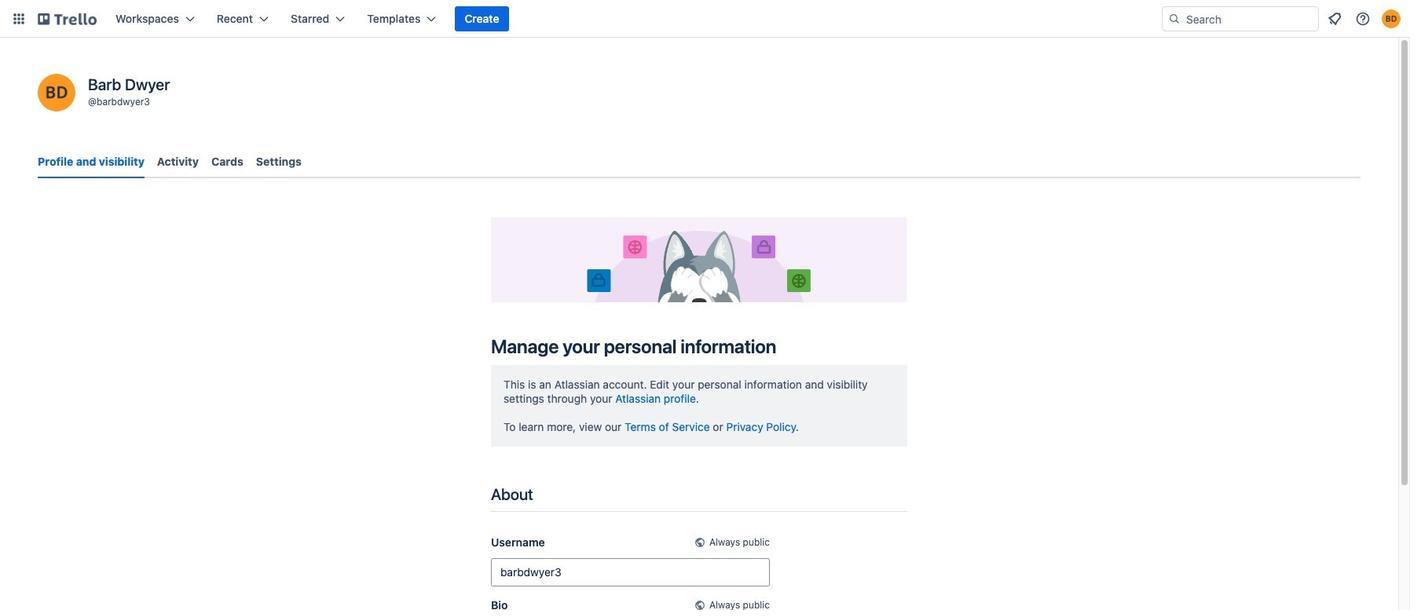 Task type: vqa. For each thing, say whether or not it's contained in the screenshot.
create instagram
no



Task type: locate. For each thing, give the bounding box(es) containing it.
back to home image
[[38, 6, 97, 31]]

None text field
[[491, 559, 770, 587]]

barb dwyer (barbdwyer3) image
[[1382, 9, 1401, 28]]

barb dwyer (barbdwyer3) image
[[38, 74, 75, 112]]

0 notifications image
[[1326, 9, 1345, 28]]



Task type: describe. For each thing, give the bounding box(es) containing it.
primary element
[[0, 0, 1411, 38]]

Search field
[[1181, 8, 1319, 30]]

search image
[[1169, 13, 1181, 25]]

open information menu image
[[1356, 11, 1371, 27]]



